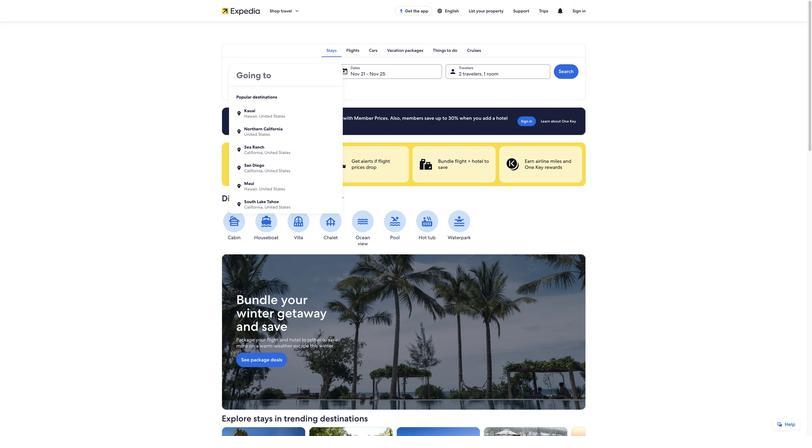 Task type: locate. For each thing, give the bounding box(es) containing it.
0 vertical spatial hawaii,
[[244, 114, 258, 119]]

hawaii, up 'south'
[[244, 186, 258, 192]]

waterpark
[[448, 235, 471, 241]]

1 vertical spatial sign
[[521, 119, 529, 124]]

sign in right communication center icon
[[573, 8, 586, 14]]

states inside 'sea ranch california, united states'
[[279, 150, 291, 155]]

travelers,
[[463, 71, 483, 77]]

2 vertical spatial hotel
[[289, 337, 301, 343]]

states up discover your new favorite stay
[[273, 186, 285, 192]]

small image left 'northern'
[[236, 129, 242, 134]]

1 horizontal spatial on
[[290, 115, 296, 121]]

1 add from the left
[[237, 85, 245, 90]]

1 vertical spatial key
[[536, 164, 544, 171]]

explore stays in trending destinations
[[222, 414, 368, 424]]

more up see
[[236, 343, 248, 349]]

room
[[487, 71, 499, 77]]

bundle your winter getaway and save package your flight and hotel together to save more on a warm-weather escape this winter.
[[236, 292, 338, 349]]

over
[[297, 115, 307, 121]]

see package deals link
[[236, 353, 287, 368]]

and up package in the left of the page
[[236, 318, 259, 335]]

hawaii, inside kauai hawaii, united states
[[244, 114, 258, 119]]

california, inside 'sea ranch california, united states'
[[244, 150, 264, 155]]

get for get alerts if flight prices drop
[[352, 158, 360, 165]]

small image
[[236, 129, 242, 134], [236, 147, 242, 153]]

rewards
[[545, 164, 563, 171]]

the
[[413, 8, 420, 14]]

package
[[236, 337, 255, 343]]

makes
[[270, 149, 295, 160]]

add
[[237, 85, 245, 90], [271, 85, 279, 90]]

small image left english
[[437, 8, 443, 14]]

0 horizontal spatial bundle
[[236, 292, 278, 308]]

california, for ranch
[[244, 150, 264, 155]]

0 vertical spatial bundle
[[438, 158, 454, 165]]

key
[[570, 119, 576, 124], [536, 164, 544, 171]]

2 vertical spatial california,
[[244, 205, 264, 210]]

on inside bundle your winter getaway and save package your flight and hotel together to save more on a warm-weather escape this winter.
[[249, 343, 255, 349]]

1 vertical spatial bundle
[[236, 292, 278, 308]]

key right earn
[[536, 164, 544, 171]]

earn airline miles and one key rewards
[[525, 158, 572, 171]]

favorite
[[296, 193, 326, 204]]

1 horizontal spatial travel
[[281, 8, 292, 14]]

get inside "get alerts if flight prices drop"
[[352, 158, 360, 165]]

united right diego
[[265, 168, 278, 174]]

small image left kauai
[[236, 111, 242, 116]]

small image for sea
[[236, 147, 242, 153]]

your
[[477, 8, 485, 14], [257, 193, 275, 204], [281, 292, 308, 308], [256, 337, 266, 343]]

1 california, from the top
[[244, 150, 264, 155]]

0 vertical spatial california,
[[244, 150, 264, 155]]

maui hawaii, united states
[[244, 181, 285, 192]]

1 horizontal spatial get
[[405, 8, 412, 14]]

a left warm-
[[256, 343, 259, 349]]

tab list containing stays
[[222, 44, 586, 57]]

travel inside shop travel dropdown button
[[281, 8, 292, 14]]

small image left sea
[[236, 147, 242, 153]]

small image for south lake tahoe california, united states
[[236, 202, 242, 207]]

hotel inside bundle flight + hotel to save
[[472, 158, 484, 165]]

small image left maui in the left top of the page
[[236, 184, 242, 189]]

0 horizontal spatial in
[[275, 414, 282, 424]]

earn
[[525, 158, 535, 165]]

1 horizontal spatial sign
[[573, 8, 582, 14]]

hot tub button
[[415, 211, 440, 241]]

california, inside 'san diego california, united states'
[[244, 168, 264, 174]]

support link
[[509, 5, 535, 16]]

1 vertical spatial hotel
[[472, 158, 484, 165]]

bundle inside bundle your winter getaway and save package your flight and hotel together to save more on a warm-weather escape this winter.
[[236, 292, 278, 308]]

it
[[297, 149, 302, 160]]

2 horizontal spatial in
[[583, 8, 586, 14]]

more right or
[[277, 115, 289, 121]]

alerts
[[361, 158, 373, 165]]

0 horizontal spatial one
[[525, 164, 535, 171]]

hotel right +
[[472, 158, 484, 165]]

0 vertical spatial small image
[[236, 129, 242, 134]]

on left over
[[290, 115, 296, 121]]

2 horizontal spatial and
[[563, 158, 572, 165]]

states inside 'san diego california, united states'
[[279, 168, 291, 174]]

0 horizontal spatial sign in
[[521, 119, 533, 124]]

prices
[[352, 164, 365, 171]]

states inside south lake tahoe california, united states
[[279, 205, 291, 210]]

0 horizontal spatial on
[[249, 343, 255, 349]]

1 vertical spatial sign in
[[521, 119, 533, 124]]

2 horizontal spatial hotel
[[496, 115, 508, 121]]

0 vertical spatial sign in
[[573, 8, 586, 14]]

3 california, from the top
[[244, 205, 264, 210]]

1 horizontal spatial sign in
[[573, 8, 586, 14]]

vacation packages
[[387, 48, 424, 53]]

hawaii, for maui
[[244, 186, 258, 192]]

tab list
[[222, 44, 586, 57]]

your for discover
[[257, 193, 275, 204]]

small image
[[437, 8, 443, 14], [236, 111, 242, 116], [236, 165, 242, 171], [236, 184, 242, 189], [236, 202, 242, 207]]

hotel inside bundle your winter getaway and save package your flight and hotel together to save more on a warm-weather escape this winter.
[[289, 337, 301, 343]]

tab list inside bundle your winter getaway and save main content
[[222, 44, 586, 57]]

hawaii,
[[244, 114, 258, 119], [244, 186, 258, 192]]

hawaii, for kauai
[[244, 114, 258, 119]]

united up for
[[265, 150, 278, 155]]

get
[[405, 8, 412, 14], [352, 158, 360, 165]]

1 vertical spatial hawaii,
[[244, 186, 258, 192]]

united inside south lake tahoe california, united states
[[265, 205, 278, 210]]

hotel inside save 10% or more on over 100,000 hotels with member prices. also, members save up to 30% when you add a hotel to a flight
[[496, 115, 508, 121]]

0 vertical spatial one
[[562, 119, 569, 124]]

0 vertical spatial get
[[405, 8, 412, 14]]

and right warm-
[[280, 337, 288, 343]]

flight up deals on the bottom
[[267, 337, 279, 343]]

nov left 21
[[351, 71, 360, 77]]

states right xsmall image
[[279, 168, 291, 174]]

south lake tahoe california, united states
[[244, 199, 291, 210]]

prices.
[[375, 115, 389, 121]]

1 hawaii, from the top
[[244, 114, 258, 119]]

0 vertical spatial travel
[[281, 8, 292, 14]]

states down the new
[[279, 205, 291, 210]]

1 vertical spatial destinations
[[320, 414, 368, 424]]

united inside the maui hawaii, united states
[[259, 186, 272, 192]]

save left up
[[425, 115, 435, 121]]

pool button
[[383, 211, 408, 241]]

1 vertical spatial one
[[525, 164, 535, 171]]

app
[[421, 8, 429, 14]]

save inside save 10% or more on over 100,000 hotels with member prices. also, members save up to 30% when you add a hotel to a flight
[[425, 115, 435, 121]]

cabin
[[228, 235, 241, 241]]

cars
[[369, 48, 378, 53]]

1 horizontal spatial hotel
[[472, 158, 484, 165]]

on
[[290, 115, 296, 121], [249, 343, 255, 349]]

destinations
[[253, 94, 277, 100], [320, 414, 368, 424]]

on left warm-
[[249, 343, 255, 349]]

add up popular
[[237, 85, 245, 90]]

2 small image from the top
[[236, 147, 242, 153]]

cruises
[[467, 48, 481, 53]]

get the app
[[405, 8, 429, 14]]

california, down discover
[[244, 205, 264, 210]]

to right 'this'
[[323, 337, 327, 343]]

states up ranch
[[258, 132, 270, 137]]

sign
[[573, 8, 582, 14], [521, 119, 529, 124]]

drop
[[366, 164, 377, 171]]

states inside the maui hawaii, united states
[[273, 186, 285, 192]]

to left the do
[[447, 48, 451, 53]]

bundle inside bundle flight + hotel to save
[[438, 158, 454, 165]]

california, up easier
[[244, 150, 264, 155]]

shop travel
[[270, 8, 292, 14]]

1 vertical spatial small image
[[236, 147, 242, 153]]

one
[[562, 119, 569, 124], [525, 164, 535, 171]]

add for add a flight
[[237, 85, 245, 90]]

0 horizontal spatial and
[[236, 318, 259, 335]]

2 out of 3 element
[[413, 146, 496, 183]]

add a car
[[271, 85, 290, 90]]

flight right if
[[379, 158, 390, 165]]

trending
[[284, 414, 318, 424]]

travel sale activities deals image
[[222, 254, 586, 410]]

this
[[310, 343, 318, 349]]

hot tub
[[419, 235, 436, 241]]

2 vertical spatial and
[[280, 337, 288, 343]]

everyone
[[275, 159, 312, 170]]

0 horizontal spatial hotel
[[289, 337, 301, 343]]

winter
[[236, 305, 274, 322]]

bundle for flight
[[438, 158, 454, 165]]

one right about
[[562, 119, 569, 124]]

kauai hawaii, united states
[[244, 108, 285, 119]]

to inside bundle flight + hotel to save
[[485, 158, 489, 165]]

one left airline
[[525, 164, 535, 171]]

california, up maui in the left top of the page
[[244, 168, 264, 174]]

states right 10%
[[273, 114, 285, 119]]

0 vertical spatial hotel
[[496, 115, 508, 121]]

chalet
[[324, 235, 338, 241]]

tub
[[428, 235, 436, 241]]

nov
[[351, 71, 360, 77], [370, 71, 379, 77]]

cruises link
[[462, 44, 486, 57]]

0 vertical spatial key
[[570, 119, 576, 124]]

flight left +
[[455, 158, 467, 165]]

sign in left learn
[[521, 119, 533, 124]]

ocean
[[356, 235, 370, 241]]

bundle your winter getaway and save main content
[[0, 22, 808, 437]]

1 horizontal spatial add
[[271, 85, 279, 90]]

1 horizontal spatial bundle
[[438, 158, 454, 165]]

sea ranch california, united states
[[244, 144, 291, 155]]

airline
[[536, 158, 549, 165]]

to down kauai
[[250, 121, 255, 127]]

california
[[264, 126, 283, 132]]

1 small image from the top
[[236, 129, 242, 134]]

escape
[[294, 343, 309, 349]]

1 vertical spatial on
[[249, 343, 255, 349]]

0 horizontal spatial destinations
[[253, 94, 277, 100]]

0 horizontal spatial more
[[236, 343, 248, 349]]

1 vertical spatial travel
[[247, 169, 269, 180]]

add for add a car
[[271, 85, 279, 90]]

1 horizontal spatial key
[[570, 119, 576, 124]]

california, for diego
[[244, 168, 264, 174]]

0 vertical spatial in
[[583, 8, 586, 14]]

hot
[[419, 235, 427, 241]]

package
[[251, 357, 270, 363]]

more
[[277, 115, 289, 121], [236, 343, 248, 349]]

21
[[361, 71, 365, 77]]

1 vertical spatial more
[[236, 343, 248, 349]]

expedia logo image
[[222, 7, 260, 15]]

1 horizontal spatial nov
[[370, 71, 379, 77]]

0 vertical spatial sign
[[573, 8, 582, 14]]

for
[[262, 159, 273, 170]]

0 vertical spatial more
[[277, 115, 289, 121]]

0 horizontal spatial get
[[352, 158, 360, 165]]

list
[[469, 8, 476, 14]]

sign in inside bundle your winter getaway and save main content
[[521, 119, 533, 124]]

save left +
[[438, 164, 448, 171]]

a right add
[[493, 115, 495, 121]]

add left the car
[[271, 85, 279, 90]]

1 vertical spatial california,
[[244, 168, 264, 174]]

ocean view
[[356, 235, 370, 247]]

sign left learn
[[521, 119, 529, 124]]

states up everyone
[[279, 150, 291, 155]]

easier
[[236, 159, 260, 170]]

in right communication center icon
[[583, 8, 586, 14]]

0 horizontal spatial sign
[[521, 119, 529, 124]]

-
[[367, 71, 369, 77]]

bundle
[[438, 158, 454, 165], [236, 292, 278, 308]]

sign right communication center icon
[[573, 8, 582, 14]]

united up california at the left of the page
[[259, 114, 272, 119]]

hotel right add
[[496, 115, 508, 121]]

trips
[[539, 8, 549, 14]]

get alerts if flight prices drop
[[352, 158, 390, 171]]

0 horizontal spatial add
[[237, 85, 245, 90]]

travel left trailing image
[[281, 8, 292, 14]]

also,
[[390, 115, 401, 121]]

get left 'alerts'
[[352, 158, 360, 165]]

and
[[563, 158, 572, 165], [236, 318, 259, 335], [280, 337, 288, 343]]

united up sea
[[244, 132, 257, 137]]

nov right -
[[370, 71, 379, 77]]

sign inside dropdown button
[[573, 8, 582, 14]]

hawaii, up 'northern'
[[244, 114, 258, 119]]

flight left or
[[259, 121, 271, 127]]

in right stays
[[275, 414, 282, 424]]

a left 10%
[[256, 121, 258, 127]]

0 vertical spatial and
[[563, 158, 572, 165]]

1 vertical spatial get
[[352, 158, 360, 165]]

weather
[[274, 343, 292, 349]]

cabin button
[[222, 211, 247, 241]]

get right download the app button icon
[[405, 8, 412, 14]]

key right about
[[570, 119, 576, 124]]

united down discover your new favorite stay
[[265, 205, 278, 210]]

travel down diego
[[247, 169, 269, 180]]

to right +
[[485, 158, 489, 165]]

hotel left together
[[289, 337, 301, 343]]

2 california, from the top
[[244, 168, 264, 174]]

small image left san
[[236, 165, 242, 171]]

0 horizontal spatial nov
[[351, 71, 360, 77]]

small image left 'south'
[[236, 202, 242, 207]]

0 horizontal spatial key
[[536, 164, 544, 171]]

sign in link
[[518, 117, 536, 126]]

northern
[[244, 126, 263, 132]]

united up lake on the left top
[[259, 186, 272, 192]]

search button
[[554, 64, 579, 79]]

nov 21 - nov 25 button
[[337, 64, 442, 79]]

0 horizontal spatial travel
[[247, 169, 269, 180]]

in left learn
[[530, 119, 533, 124]]

list your property
[[469, 8, 504, 14]]

2 add from the left
[[271, 85, 279, 90]]

and right the miles
[[563, 158, 572, 165]]

0 vertical spatial on
[[290, 115, 296, 121]]

save right 'this'
[[328, 337, 338, 343]]

states
[[273, 114, 285, 119], [258, 132, 270, 137], [279, 150, 291, 155], [279, 168, 291, 174], [273, 186, 285, 192], [279, 205, 291, 210]]

property
[[486, 8, 504, 14]]

2 hawaii, from the top
[[244, 186, 258, 192]]

1 horizontal spatial more
[[277, 115, 289, 121]]

to
[[447, 48, 451, 53], [443, 115, 448, 121], [250, 121, 255, 127], [485, 158, 489, 165], [236, 169, 245, 180], [323, 337, 327, 343]]

hawaii, inside the maui hawaii, united states
[[244, 186, 258, 192]]

1 nov from the left
[[351, 71, 360, 77]]

sign inside bundle your winter getaway and save main content
[[521, 119, 529, 124]]

sign in
[[573, 8, 586, 14], [521, 119, 533, 124]]

to down san
[[236, 169, 245, 180]]

get for get the app
[[405, 8, 412, 14]]

shop travel button
[[265, 4, 305, 18]]

1 horizontal spatial in
[[530, 119, 533, 124]]



Task type: describe. For each thing, give the bounding box(es) containing it.
united inside 'sea ranch california, united states'
[[265, 150, 278, 155]]

winter.
[[319, 343, 334, 349]]

or
[[272, 115, 276, 121]]

0 vertical spatial destinations
[[253, 94, 277, 100]]

ranch
[[253, 144, 265, 150]]

discover your new favorite stay
[[222, 193, 344, 204]]

with
[[343, 115, 353, 121]]

flight inside bundle flight + hotel to save
[[455, 158, 467, 165]]

flight inside "get alerts if flight prices drop"
[[379, 158, 390, 165]]

30%
[[449, 115, 459, 121]]

download the app button image
[[399, 8, 404, 13]]

bundle for your
[[236, 292, 278, 308]]

more inside bundle your winter getaway and save package your flight and hotel together to save more on a warm-weather escape this winter.
[[236, 343, 248, 349]]

car
[[284, 85, 290, 90]]

stay
[[328, 193, 344, 204]]

united inside kauai hawaii, united states
[[259, 114, 272, 119]]

getaway
[[277, 305, 327, 322]]

1
[[484, 71, 486, 77]]

to inside expedia makes it easier for everyone to travel
[[236, 169, 245, 180]]

sea
[[244, 144, 252, 150]]

1 vertical spatial in
[[530, 119, 533, 124]]

to inside bundle your winter getaway and save package your flight and hotel together to save more on a warm-weather escape this winter.
[[323, 337, 327, 343]]

add
[[483, 115, 492, 121]]

view
[[358, 241, 368, 247]]

small image for maui hawaii, united states
[[236, 184, 242, 189]]

lake
[[257, 199, 266, 205]]

flight inside save 10% or more on over 100,000 hotels with member prices. also, members save up to 30% when you add a hotel to a flight
[[259, 121, 271, 127]]

learn about one key
[[541, 119, 576, 124]]

states inside kauai hawaii, united states
[[273, 114, 285, 119]]

travel inside expedia makes it easier for everyone to travel
[[247, 169, 269, 180]]

more inside save 10% or more on over 100,000 hotels with member prices. also, members save up to 30% when you add a hotel to a flight
[[277, 115, 289, 121]]

member
[[354, 115, 374, 121]]

and inside earn airline miles and one key rewards
[[563, 158, 572, 165]]

do
[[452, 48, 458, 53]]

california, inside south lake tahoe california, united states
[[244, 205, 264, 210]]

popular destinations
[[236, 94, 277, 100]]

flight up popular destinations
[[250, 85, 260, 90]]

a up popular
[[246, 85, 249, 90]]

2
[[459, 71, 462, 77]]

to right up
[[443, 115, 448, 121]]

1 horizontal spatial and
[[280, 337, 288, 343]]

south
[[244, 199, 256, 205]]

1 horizontal spatial destinations
[[320, 414, 368, 424]]

Going to text field
[[229, 64, 343, 86]]

communication center icon image
[[557, 7, 564, 15]]

shop
[[270, 8, 280, 14]]

3 out of 3 element
[[500, 146, 583, 183]]

1 vertical spatial and
[[236, 318, 259, 335]]

save up warm-
[[262, 318, 288, 335]]

chalet button
[[318, 211, 343, 241]]

save inside bundle flight + hotel to save
[[438, 164, 448, 171]]

deals
[[271, 357, 283, 363]]

stays
[[254, 414, 273, 424]]

flights
[[347, 48, 360, 53]]

25
[[380, 71, 386, 77]]

states inside northern california united states
[[258, 132, 270, 137]]

houseboat button
[[254, 211, 279, 241]]

explore
[[222, 414, 252, 424]]

save
[[250, 115, 260, 121]]

see package deals
[[241, 357, 283, 363]]

houseboat
[[254, 235, 279, 241]]

about
[[551, 119, 561, 124]]

tahoe
[[267, 199, 279, 205]]

discover
[[222, 193, 255, 204]]

+
[[468, 158, 471, 165]]

northern california united states
[[244, 126, 283, 137]]

in inside dropdown button
[[583, 8, 586, 14]]

when
[[460, 115, 472, 121]]

2 travelers, 1 room button
[[446, 64, 550, 79]]

maui
[[244, 181, 254, 186]]

flight inside bundle your winter getaway and save package your flight and hotel together to save more on a warm-weather escape this winter.
[[267, 337, 279, 343]]

10%
[[261, 115, 270, 121]]

1 out of 3 element
[[326, 146, 409, 183]]

a left the car
[[280, 85, 283, 90]]

get the app link
[[395, 6, 433, 16]]

to inside things to do link
[[447, 48, 451, 53]]

your for bundle
[[281, 292, 308, 308]]

small image inside english button
[[437, 8, 443, 14]]

small image for san diego california, united states
[[236, 165, 242, 171]]

save 10% or more on over 100,000 hotels with member prices. also, members save up to 30% when you add a hotel to a flight
[[250, 115, 508, 127]]

nov 21 - nov 25
[[351, 71, 386, 77]]

together
[[302, 337, 321, 343]]

villa button
[[286, 211, 311, 241]]

a inside bundle your winter getaway and save package your flight and hotel together to save more on a warm-weather escape this winter.
[[256, 343, 259, 349]]

search
[[559, 68, 574, 75]]

popular
[[236, 94, 252, 100]]

vacation
[[387, 48, 404, 53]]

one inside earn airline miles and one key rewards
[[525, 164, 535, 171]]

your for list
[[477, 8, 485, 14]]

1 horizontal spatial one
[[562, 119, 569, 124]]

2 vertical spatial in
[[275, 414, 282, 424]]

villa
[[294, 235, 303, 241]]

on inside save 10% or more on over 100,000 hotels with member prices. also, members save up to 30% when you add a hotel to a flight
[[290, 115, 296, 121]]

xsmall image
[[271, 172, 276, 177]]

2 nov from the left
[[370, 71, 379, 77]]

expedia makes it easier for everyone to travel
[[236, 149, 312, 180]]

ocean view button
[[351, 211, 375, 247]]

united inside northern california united states
[[244, 132, 257, 137]]

flights link
[[342, 44, 364, 57]]

trips link
[[535, 5, 553, 16]]

learn
[[541, 119, 550, 124]]

if
[[375, 158, 377, 165]]

warm-
[[260, 343, 274, 349]]

united inside 'san diego california, united states'
[[265, 168, 278, 174]]

pool
[[390, 235, 400, 241]]

stays
[[327, 48, 337, 53]]

key inside earn airline miles and one key rewards
[[536, 164, 544, 171]]

trailing image
[[294, 8, 300, 14]]

new
[[277, 193, 294, 204]]

san diego california, united states
[[244, 163, 291, 174]]

miles
[[551, 158, 562, 165]]

cars link
[[364, 44, 383, 57]]

english button
[[433, 5, 464, 16]]

small image for northern
[[236, 129, 242, 134]]

vacation packages link
[[383, 44, 428, 57]]

list your property link
[[464, 5, 509, 16]]

support
[[514, 8, 530, 14]]

sign in inside dropdown button
[[573, 8, 586, 14]]

small image for kauai hawaii, united states
[[236, 111, 242, 116]]



Task type: vqa. For each thing, say whether or not it's contained in the screenshot.
dialog
no



